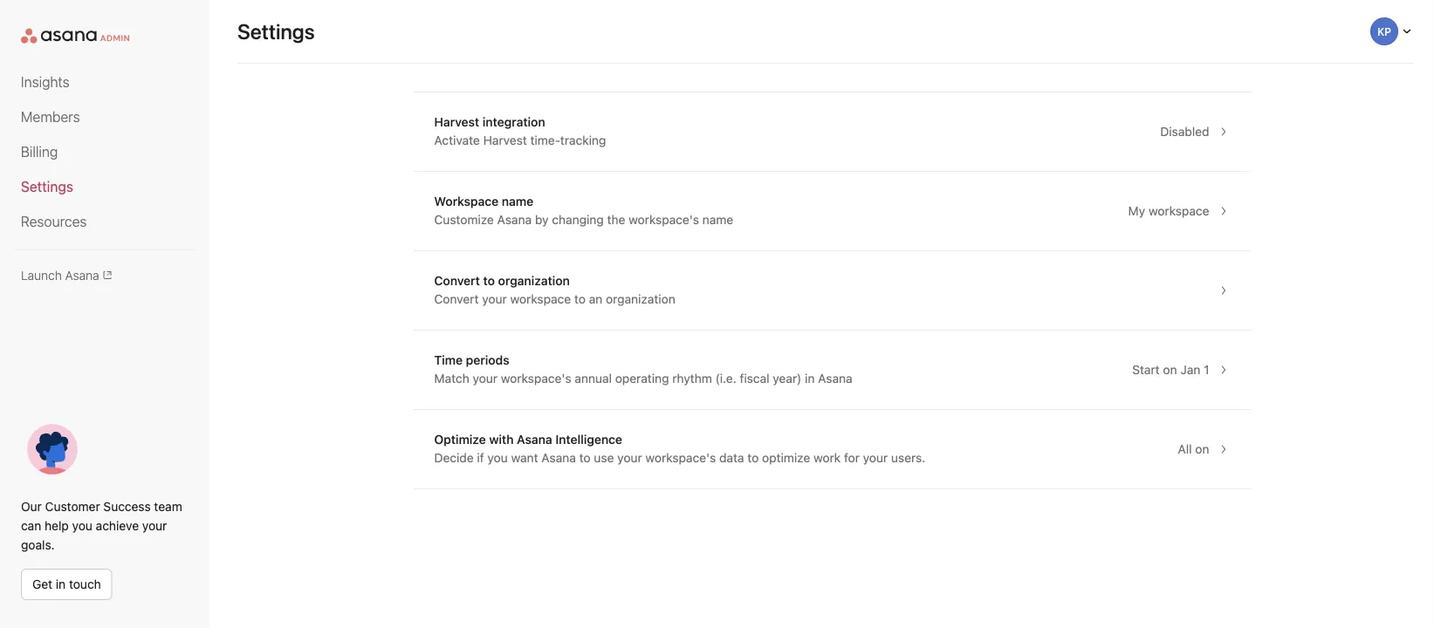Task type: locate. For each thing, give the bounding box(es) containing it.
organization
[[498, 274, 570, 288], [606, 292, 676, 306]]

your
[[482, 292, 507, 306], [473, 372, 498, 386], [618, 451, 642, 465], [863, 451, 888, 465], [142, 519, 167, 534]]

your right use
[[618, 451, 642, 465]]

settings
[[238, 19, 315, 44], [21, 179, 73, 195]]

1 vertical spatial settings
[[21, 179, 73, 195]]

use
[[594, 451, 614, 465]]

disabled
[[1161, 124, 1210, 139]]

workspace
[[1149, 204, 1210, 218], [510, 292, 571, 306]]

in right year)
[[805, 372, 815, 386]]

0 horizontal spatial harvest
[[434, 115, 480, 129]]

workspace right my
[[1149, 204, 1210, 218]]

workspace's
[[629, 213, 699, 227], [501, 372, 572, 386], [646, 451, 716, 465]]

your inside convert to organization convert your workspace to an organization
[[482, 292, 507, 306]]

0 vertical spatial in
[[805, 372, 815, 386]]

1
[[1204, 363, 1210, 377]]

on
[[1164, 363, 1178, 377], [1196, 442, 1210, 457]]

organization right an
[[606, 292, 676, 306]]

1 vertical spatial workspace
[[510, 292, 571, 306]]

0 horizontal spatial on
[[1164, 363, 1178, 377]]

convert down customize
[[434, 274, 480, 288]]

your up periods on the left bottom of the page
[[482, 292, 507, 306]]

changing
[[552, 213, 604, 227]]

harvest down integration
[[483, 133, 527, 148]]

0 horizontal spatial workspace
[[510, 292, 571, 306]]

customer
[[45, 500, 100, 514]]

1 vertical spatial convert
[[434, 292, 479, 306]]

all
[[1178, 442, 1192, 457]]

our customer success team can help you achieve your goals.
[[21, 500, 182, 553]]

organization down by
[[498, 274, 570, 288]]

rhythm
[[673, 372, 712, 386]]

your down team
[[142, 519, 167, 534]]

you down customer
[[72, 519, 92, 534]]

0 horizontal spatial in
[[56, 578, 66, 592]]

0 vertical spatial workspace's
[[629, 213, 699, 227]]

1 vertical spatial name
[[703, 213, 734, 227]]

0 horizontal spatial name
[[502, 194, 534, 209]]

billing link
[[21, 141, 189, 162]]

0 horizontal spatial you
[[72, 519, 92, 534]]

on right all on the bottom right of page
[[1196, 442, 1210, 457]]

work
[[814, 451, 841, 465]]

convert
[[434, 274, 480, 288], [434, 292, 479, 306]]

convert up the "time"
[[434, 292, 479, 306]]

asana inside time periods match your workspace's annual operating rhythm (i.e. fiscal year) in asana
[[818, 372, 853, 386]]

to
[[483, 274, 495, 288], [575, 292, 586, 306], [579, 451, 591, 465], [748, 451, 759, 465]]

time
[[434, 353, 463, 368]]

1 horizontal spatial you
[[488, 451, 508, 465]]

by
[[535, 213, 549, 227]]

1 vertical spatial you
[[72, 519, 92, 534]]

start on jan 1
[[1133, 363, 1210, 377]]

workspace's left data at right bottom
[[646, 451, 716, 465]]

in
[[805, 372, 815, 386], [56, 578, 66, 592]]

workspace left an
[[510, 292, 571, 306]]

0 vertical spatial harvest
[[434, 115, 480, 129]]

help
[[45, 519, 69, 534]]

2 convert from the top
[[434, 292, 479, 306]]

harvest integration activate harvest time-tracking
[[434, 115, 606, 148]]

0 vertical spatial workspace
[[1149, 204, 1210, 218]]

all on
[[1178, 442, 1210, 457]]

1 vertical spatial workspace's
[[501, 372, 572, 386]]

an
[[589, 292, 603, 306]]

1 vertical spatial in
[[56, 578, 66, 592]]

our
[[21, 500, 42, 514]]

asana inside workspace name customize asana by changing the workspace's name
[[497, 213, 532, 227]]

in right get
[[56, 578, 66, 592]]

for
[[844, 451, 860, 465]]

asana up want
[[517, 433, 553, 447]]

launch asana
[[21, 268, 99, 282]]

0 vertical spatial organization
[[498, 274, 570, 288]]

1 horizontal spatial settings
[[238, 19, 315, 44]]

periods
[[466, 353, 510, 368]]

0 horizontal spatial organization
[[498, 274, 570, 288]]

asana left by
[[497, 213, 532, 227]]

harvest
[[434, 115, 480, 129], [483, 133, 527, 148]]

your down periods on the left bottom of the page
[[473, 372, 498, 386]]

decide
[[434, 451, 474, 465]]

optimize with asana intelligence decide if you want asana to use your workspace's data to optimize work for your users.
[[434, 433, 926, 465]]

you inside optimize with asana intelligence decide if you want asana to use your workspace's data to optimize work for your users.
[[488, 451, 508, 465]]

1 horizontal spatial organization
[[606, 292, 676, 306]]

optimize
[[762, 451, 811, 465]]

1 horizontal spatial on
[[1196, 442, 1210, 457]]

1 horizontal spatial in
[[805, 372, 815, 386]]

get in touch
[[32, 578, 101, 592]]

workspace's inside optimize with asana intelligence decide if you want asana to use your workspace's data to optimize work for your users.
[[646, 451, 716, 465]]

1 vertical spatial organization
[[606, 292, 676, 306]]

insights
[[21, 74, 70, 90]]

to left an
[[575, 292, 586, 306]]

integration
[[483, 115, 545, 129]]

1 horizontal spatial workspace
[[1149, 204, 1210, 218]]

workspace's down periods on the left bottom of the page
[[501, 372, 572, 386]]

1 horizontal spatial name
[[703, 213, 734, 227]]

you right if
[[488, 451, 508, 465]]

0 horizontal spatial settings
[[21, 179, 73, 195]]

you
[[488, 451, 508, 465], [72, 519, 92, 534]]

harvest up activate at top
[[434, 115, 480, 129]]

activate
[[434, 133, 480, 148]]

get
[[32, 578, 52, 592]]

success
[[103, 500, 151, 514]]

annual
[[575, 372, 612, 386]]

if
[[477, 451, 484, 465]]

name
[[502, 194, 534, 209], [703, 213, 734, 227]]

workspace
[[434, 194, 499, 209]]

asana right year)
[[818, 372, 853, 386]]

1 vertical spatial on
[[1196, 442, 1210, 457]]

0 vertical spatial convert
[[434, 274, 480, 288]]

asana
[[497, 213, 532, 227], [65, 268, 99, 282], [818, 372, 853, 386], [517, 433, 553, 447], [542, 451, 576, 465]]

settings link
[[21, 176, 189, 197]]

my
[[1129, 204, 1146, 218]]

2 vertical spatial workspace's
[[646, 451, 716, 465]]

on for all
[[1196, 442, 1210, 457]]

operating
[[615, 372, 669, 386]]

you inside our customer success team can help you achieve your goals.
[[72, 519, 92, 534]]

in inside button
[[56, 578, 66, 592]]

1 horizontal spatial harvest
[[483, 133, 527, 148]]

0 vertical spatial on
[[1164, 363, 1178, 377]]

0 vertical spatial you
[[488, 451, 508, 465]]

to down intelligence
[[579, 451, 591, 465]]

on left jan
[[1164, 363, 1178, 377]]

workspace inside convert to organization convert your workspace to an organization
[[510, 292, 571, 306]]

workspace's right the
[[629, 213, 699, 227]]



Task type: describe. For each thing, give the bounding box(es) containing it.
goals.
[[21, 538, 55, 553]]

time-
[[531, 133, 560, 148]]

my workspace
[[1129, 204, 1210, 218]]

intelligence
[[556, 433, 623, 447]]

touch
[[69, 578, 101, 592]]

asana right launch
[[65, 268, 99, 282]]

match
[[434, 372, 470, 386]]

customize
[[434, 213, 494, 227]]

0 vertical spatial name
[[502, 194, 534, 209]]

year)
[[773, 372, 802, 386]]

members link
[[21, 107, 189, 127]]

optimize
[[434, 433, 486, 447]]

billing
[[21, 144, 58, 160]]

on for start
[[1164, 363, 1178, 377]]

with
[[489, 433, 514, 447]]

resources
[[21, 213, 87, 230]]

to right data at right bottom
[[748, 451, 759, 465]]

you for achieve
[[72, 519, 92, 534]]

members
[[21, 109, 80, 125]]

start
[[1133, 363, 1160, 377]]

your inside time periods match your workspace's annual operating rhythm (i.e. fiscal year) in asana
[[473, 372, 498, 386]]

time periods match your workspace's annual operating rhythm (i.e. fiscal year) in asana
[[434, 353, 853, 386]]

want
[[511, 451, 538, 465]]

jan
[[1181, 363, 1201, 377]]

team
[[154, 500, 182, 514]]

0 vertical spatial settings
[[238, 19, 315, 44]]

get in touch button
[[21, 569, 112, 601]]

your right for
[[863, 451, 888, 465]]

data
[[720, 451, 744, 465]]

users.
[[892, 451, 926, 465]]

workspace's inside time periods match your workspace's annual operating rhythm (i.e. fiscal year) in asana
[[501, 372, 572, 386]]

workspace name customize asana by changing the workspace's name
[[434, 194, 734, 227]]

1 convert from the top
[[434, 274, 480, 288]]

your inside our customer success team can help you achieve your goals.
[[142, 519, 167, 534]]

(i.e.
[[716, 372, 737, 386]]

launch asana link
[[21, 268, 189, 282]]

to down customize
[[483, 274, 495, 288]]

asana right want
[[542, 451, 576, 465]]

in inside time periods match your workspace's annual operating rhythm (i.e. fiscal year) in asana
[[805, 372, 815, 386]]

launch
[[21, 268, 62, 282]]

1 vertical spatial harvest
[[483, 133, 527, 148]]

workspace's inside workspace name customize asana by changing the workspace's name
[[629, 213, 699, 227]]

achieve
[[96, 519, 139, 534]]

resources link
[[21, 211, 189, 232]]

the
[[607, 213, 626, 227]]

you for want
[[488, 451, 508, 465]]

fiscal
[[740, 372, 770, 386]]

can
[[21, 519, 41, 534]]

convert to organization convert your workspace to an organization
[[434, 274, 676, 306]]

tracking
[[560, 133, 606, 148]]

insights link
[[21, 72, 189, 93]]



Task type: vqa. For each thing, say whether or not it's contained in the screenshot.


